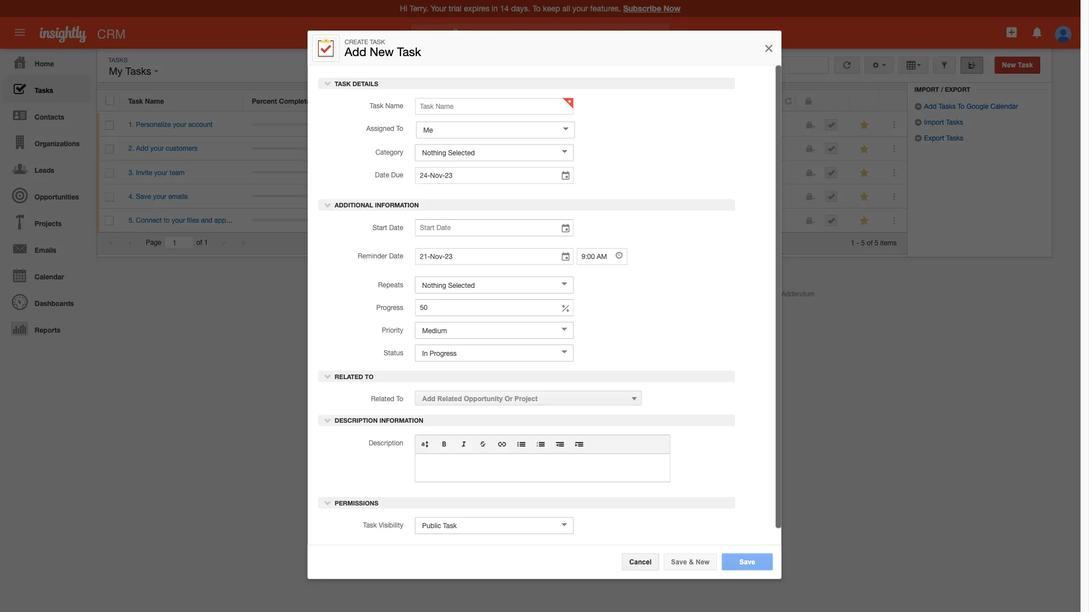 Task type: locate. For each thing, give the bounding box(es) containing it.
task down the "all" 'link'
[[397, 45, 421, 59]]

2 vertical spatial new
[[696, 558, 710, 566]]

0 vertical spatial related to
[[333, 373, 373, 380]]

Start Date text field
[[415, 219, 573, 236]]

and
[[201, 216, 212, 224]]

Task Name text field
[[415, 98, 573, 115]]

your left emails
[[153, 192, 166, 200]]

your left team
[[154, 168, 168, 176]]

add inside add related opportunity or project link
[[422, 395, 435, 402]]

1. personalize your account link
[[128, 121, 218, 128]]

0 vertical spatial date field image
[[560, 170, 571, 182]]

google
[[967, 102, 989, 110]]

application
[[415, 435, 670, 482]]

description for description
[[368, 439, 403, 447]]

1 date field image from the top
[[560, 170, 571, 182]]

organizations link
[[3, 129, 91, 155]]

date due inside add new task dialog
[[375, 171, 403, 179]]

4. save your emails link
[[128, 192, 193, 200]]

reports link
[[3, 315, 91, 342]]

export down import tasks link
[[924, 134, 944, 142]]

related to
[[333, 373, 373, 380], [371, 395, 403, 403]]

3 following image from the top
[[859, 215, 870, 226]]

0 vertical spatial date due
[[461, 97, 491, 105]]

1 chevron down image from the top
[[324, 79, 332, 87]]

1 vertical spatial calendar
[[35, 273, 64, 281]]

add new task dialog
[[308, 31, 781, 579]]

1 vertical spatial chevron down image
[[324, 201, 332, 209]]

terry turtle link for 3. invite your team
[[538, 168, 571, 176]]

5
[[861, 239, 865, 247], [875, 239, 878, 247]]

1 horizontal spatial new
[[696, 558, 710, 566]]

invite
[[136, 168, 152, 176]]

blog
[[401, 290, 415, 298]]

files
[[187, 216, 199, 224]]

not started
[[661, 192, 697, 200]]

None text field
[[576, 248, 627, 265]]

chevron down image for related to
[[324, 372, 332, 380]]

tasks up my
[[108, 56, 128, 64]]

Search all data.... text field
[[446, 24, 669, 44]]

2 horizontal spatial save
[[739, 558, 755, 566]]

turtle for 2. add your customers
[[554, 144, 571, 152]]

leads
[[35, 166, 54, 174]]

data processing addendum link
[[730, 290, 815, 298]]

1 vertical spatial export
[[924, 134, 944, 142]]

0 vertical spatial following image
[[859, 144, 870, 154]]

task details
[[333, 80, 378, 87]]

new inside button
[[696, 558, 710, 566]]

import tasks link
[[914, 118, 963, 126]]

save right &
[[739, 558, 755, 566]]

1 horizontal spatial 1
[[851, 239, 855, 247]]

task name inside row
[[128, 97, 164, 105]]

time field image
[[615, 251, 623, 259]]

terry for 1. personalize your account
[[538, 121, 552, 128]]

date due
[[461, 97, 491, 105], [375, 171, 403, 179]]

your
[[173, 121, 186, 128], [150, 144, 164, 152], [154, 168, 168, 176], [153, 192, 166, 200], [172, 216, 185, 224]]

chevron down image
[[324, 372, 332, 380], [324, 416, 332, 424], [324, 499, 332, 507]]

tasks up contacts link
[[35, 86, 53, 94]]

0 horizontal spatial calendar
[[35, 273, 64, 281]]

start date
[[372, 223, 403, 231]]

task left owner
[[537, 97, 552, 105]]

export tasks
[[922, 134, 963, 142]]

name up assigned to
[[385, 102, 403, 110]]

0 horizontal spatial export
[[924, 134, 944, 142]]

terry turtle for 4. save your emails
[[538, 192, 571, 200]]

row
[[97, 90, 906, 111], [97, 113, 907, 137], [97, 137, 907, 161], [97, 161, 907, 185], [97, 185, 907, 209], [97, 209, 907, 233]]

3 chevron down image from the top
[[324, 499, 332, 507]]

0 vertical spatial import
[[914, 86, 939, 93]]

None checkbox
[[106, 96, 114, 105], [105, 121, 114, 130], [105, 169, 114, 178], [105, 216, 114, 226], [106, 96, 114, 105], [105, 121, 114, 130], [105, 169, 114, 178], [105, 216, 114, 226]]

notifications image
[[1030, 26, 1044, 39]]

following image
[[859, 120, 870, 131], [859, 168, 870, 178], [859, 215, 870, 226]]

5 right -
[[861, 239, 865, 247]]

iphone app link
[[557, 290, 602, 298]]

2 date field image from the top
[[560, 223, 571, 234]]

tasks
[[108, 56, 128, 64], [125, 66, 151, 77], [35, 86, 53, 94], [939, 102, 956, 110], [946, 118, 963, 126], [946, 134, 963, 142]]

new right &
[[696, 558, 710, 566]]

export
[[945, 86, 970, 93], [924, 134, 944, 142]]

add
[[345, 45, 366, 59], [924, 102, 937, 110], [136, 144, 148, 152], [422, 395, 435, 402]]

date field image for date due
[[560, 170, 571, 182]]

0 horizontal spatial due
[[391, 171, 403, 179]]

add inside row
[[136, 144, 148, 152]]

0% complete image for 5. connect to your files and apps
[[252, 219, 320, 221]]

row containing 2. add your customers
[[97, 137, 907, 161]]

related
[[334, 373, 363, 380], [371, 395, 394, 403], [437, 395, 462, 402]]

chevron down image up indicator
[[324, 79, 332, 87]]

my tasks button
[[106, 63, 161, 80]]

1 vertical spatial following image
[[859, 192, 870, 202]]

dashboards link
[[3, 289, 91, 315]]

import up export tasks link
[[924, 118, 944, 126]]

information for description information
[[379, 417, 423, 424]]

0 horizontal spatial name
[[145, 97, 164, 105]]

customer support
[[334, 290, 390, 298]]

2 app from the left
[[590, 290, 602, 298]]

chevron down image left 'additional'
[[324, 201, 332, 209]]

5 0% complete image from the top
[[252, 219, 320, 221]]

following image
[[859, 144, 870, 154], [859, 192, 870, 202]]

0% complete image
[[252, 123, 320, 126], [252, 147, 320, 150], [252, 171, 320, 174], [252, 195, 320, 197], [252, 219, 320, 221]]

0 horizontal spatial 1
[[204, 239, 208, 247]]

task name inside add new task dialog
[[369, 102, 403, 110]]

3 0% complete image from the top
[[252, 171, 320, 174]]

1 vertical spatial new
[[1002, 61, 1016, 69]]

toolbar
[[415, 435, 669, 454]]

1 following image from the top
[[859, 144, 870, 154]]

0 horizontal spatial new
[[370, 45, 394, 59]]

row containing 4. save your emails
[[97, 185, 907, 209]]

1 horizontal spatial task name
[[369, 102, 403, 110]]

display: grid image
[[906, 61, 917, 69]]

or
[[504, 395, 512, 402]]

1 chevron down image from the top
[[324, 372, 332, 380]]

of right -
[[867, 239, 873, 247]]

1 vertical spatial due
[[391, 171, 403, 179]]

0 vertical spatial chevron down image
[[324, 372, 332, 380]]

1 horizontal spatial of
[[867, 239, 873, 247]]

5.
[[128, 216, 134, 224]]

task right create
[[370, 38, 385, 45]]

1 following image from the top
[[859, 120, 870, 131]]

task down notifications image
[[1018, 61, 1033, 69]]

1 horizontal spatial due
[[478, 97, 491, 105]]

1 horizontal spatial save
[[671, 558, 687, 566]]

1 vertical spatial chevron down image
[[324, 416, 332, 424]]

Date Due text field
[[415, 167, 573, 184]]

following image for 3. invite your team
[[859, 168, 870, 178]]

&
[[689, 558, 694, 566]]

chevron down image
[[324, 79, 332, 87], [324, 201, 332, 209]]

1 left -
[[851, 239, 855, 247]]

save left &
[[671, 558, 687, 566]]

page
[[146, 239, 161, 247]]

1
[[204, 239, 208, 247], [851, 239, 855, 247]]

column header
[[776, 90, 796, 111], [796, 90, 816, 111]]

your up 3. invite your team in the left top of the page
[[150, 144, 164, 152]]

1 vertical spatial date due
[[375, 171, 403, 179]]

2 chevron down image from the top
[[324, 416, 332, 424]]

save right 4.
[[136, 192, 151, 200]]

2 row from the top
[[97, 113, 907, 137]]

name inside add new task dialog
[[385, 102, 403, 110]]

name up personalize
[[145, 97, 164, 105]]

1 app from the left
[[484, 290, 497, 298]]

not started cell
[[653, 185, 777, 209]]

Progress text field
[[415, 299, 573, 316]]

1 vertical spatial following image
[[859, 168, 870, 178]]

1 horizontal spatial 5
[[875, 239, 878, 247]]

4 row from the top
[[97, 161, 907, 185]]

0 horizontal spatial app
[[484, 290, 497, 298]]

2 vertical spatial chevron down image
[[324, 499, 332, 507]]

task name
[[128, 97, 164, 105], [369, 102, 403, 110]]

your left account
[[173, 121, 186, 128]]

1 vertical spatial description
[[368, 439, 403, 447]]

save for save & new
[[671, 558, 687, 566]]

1 row from the top
[[97, 90, 906, 111]]

import left /
[[914, 86, 939, 93]]

task up 1.
[[128, 97, 143, 105]]

status
[[383, 348, 403, 356]]

new task
[[1002, 61, 1033, 69]]

import tasks
[[922, 118, 963, 126]]

api link
[[427, 290, 437, 298]]

terry for 5. connect to your files and apps
[[538, 216, 552, 224]]

5 row from the top
[[97, 185, 907, 209]]

1 horizontal spatial export
[[945, 86, 970, 93]]

emails
[[168, 192, 188, 200]]

description for description information
[[334, 417, 377, 424]]

1 horizontal spatial date due
[[461, 97, 491, 105]]

0 vertical spatial description
[[334, 417, 377, 424]]

of
[[196, 239, 202, 247], [867, 239, 873, 247]]

6 row from the top
[[97, 209, 907, 233]]

all
[[423, 30, 431, 39]]

indicator
[[312, 97, 341, 105]]

0 horizontal spatial 5
[[861, 239, 865, 247]]

0% complete image for 4. save your emails
[[252, 195, 320, 197]]

terry
[[337, 121, 352, 128], [538, 121, 552, 128], [538, 144, 552, 152], [538, 168, 552, 176], [337, 192, 352, 200], [538, 192, 552, 200], [538, 216, 552, 224]]

2 horizontal spatial related
[[437, 395, 462, 402]]

crm
[[97, 27, 126, 41]]

1 vertical spatial information
[[379, 417, 423, 424]]

description
[[334, 417, 377, 424], [368, 439, 403, 447]]

bin
[[957, 72, 968, 80]]

3 date field image from the top
[[560, 251, 570, 263]]

0 vertical spatial following image
[[859, 120, 870, 131]]

1 vertical spatial related to
[[371, 395, 403, 403]]

app up progress text box
[[484, 290, 497, 298]]

1 vertical spatial import
[[924, 118, 944, 126]]

export down bin at the right top of page
[[945, 86, 970, 93]]

1 down and at top
[[204, 239, 208, 247]]

2 chevron down image from the top
[[324, 201, 332, 209]]

-
[[857, 239, 859, 247]]

task name up assigned to
[[369, 102, 403, 110]]

1 horizontal spatial app
[[590, 290, 602, 298]]

add left opportunity
[[422, 395, 435, 402]]

reminder date
[[357, 252, 403, 260]]

customers
[[166, 144, 198, 152]]

0 vertical spatial chevron down image
[[324, 79, 332, 87]]

import for import tasks
[[924, 118, 944, 126]]

navigation
[[0, 49, 91, 342]]

2 vertical spatial following image
[[859, 215, 870, 226]]

terry turtle link for 4. save your emails
[[538, 192, 571, 200]]

progress
[[376, 303, 403, 311]]

add tasks to google calendar
[[922, 102, 1018, 110]]

details
[[352, 80, 378, 87]]

due inside add new task dialog
[[391, 171, 403, 179]]

project
[[514, 395, 537, 402]]

0 horizontal spatial task name
[[128, 97, 164, 105]]

add up task details
[[345, 45, 366, 59]]

0 horizontal spatial save
[[136, 192, 151, 200]]

calendar right google
[[990, 102, 1018, 110]]

4 0% complete image from the top
[[252, 195, 320, 197]]

app right iphone
[[590, 290, 602, 298]]

chevron down image for start
[[324, 201, 332, 209]]

2 following image from the top
[[859, 192, 870, 202]]

import / export
[[914, 86, 970, 93]]

turtle for 1. personalize your account
[[554, 121, 571, 128]]

addendum
[[781, 290, 815, 298]]

0 vertical spatial due
[[478, 97, 491, 105]]

1 vertical spatial date field image
[[560, 223, 571, 234]]

home
[[35, 60, 54, 67]]

chevron down image for description
[[324, 416, 332, 424]]

1 0% complete image from the top
[[252, 123, 320, 126]]

cell
[[452, 113, 529, 137], [653, 113, 777, 137], [777, 113, 796, 137], [796, 113, 816, 137], [816, 113, 850, 137], [329, 137, 452, 161], [452, 137, 529, 161], [653, 137, 777, 161], [777, 137, 796, 161], [796, 137, 816, 161], [816, 137, 850, 161], [329, 161, 452, 185], [452, 161, 529, 185], [653, 161, 777, 185], [777, 161, 796, 185], [796, 161, 816, 185], [816, 161, 850, 185], [452, 185, 529, 209], [777, 185, 796, 209], [796, 185, 816, 209], [816, 185, 850, 209], [329, 209, 452, 233], [452, 209, 529, 233], [653, 209, 777, 233], [777, 209, 796, 233], [796, 209, 816, 233], [816, 209, 850, 233]]

add right 2.
[[136, 144, 148, 152]]

0 horizontal spatial of
[[196, 239, 202, 247]]

1 1 from the left
[[204, 239, 208, 247]]

calendar up dashboards link
[[35, 273, 64, 281]]

contacts link
[[3, 102, 91, 129]]

row group
[[97, 113, 907, 233]]

date field image
[[560, 170, 571, 182], [560, 223, 571, 234], [560, 251, 570, 263]]

refresh list image
[[842, 61, 852, 69]]

all link
[[411, 24, 446, 44]]

0 horizontal spatial date due
[[375, 171, 403, 179]]

2 0% complete image from the top
[[252, 147, 320, 150]]

opportunity
[[464, 395, 502, 402]]

information for additional information
[[375, 201, 419, 209]]

2 following image from the top
[[859, 168, 870, 178]]

following image for 2. add your customers
[[859, 144, 870, 154]]

calendar
[[990, 102, 1018, 110], [35, 273, 64, 281]]

terry turtle
[[337, 121, 371, 128], [538, 121, 571, 128], [538, 144, 571, 152], [538, 168, 571, 176], [337, 192, 371, 200], [538, 192, 571, 200], [538, 216, 571, 224]]

cancel
[[629, 558, 652, 566]]

2 vertical spatial date field image
[[560, 251, 570, 263]]

projects
[[35, 220, 62, 227]]

additional information
[[333, 201, 419, 209]]

connect
[[136, 216, 162, 224]]

information
[[375, 201, 419, 209], [379, 417, 423, 424]]

close image
[[763, 41, 775, 55]]

5 left the items
[[875, 239, 878, 247]]

new right show sidebar icon
[[1002, 61, 1016, 69]]

1 horizontal spatial name
[[385, 102, 403, 110]]

task name up personalize
[[128, 97, 164, 105]]

None checkbox
[[105, 145, 114, 154], [105, 193, 114, 202], [105, 145, 114, 154], [105, 193, 114, 202]]

of down files
[[196, 239, 202, 247]]

0 vertical spatial new
[[370, 45, 394, 59]]

1 of from the left
[[196, 239, 202, 247]]

team
[[169, 168, 185, 176]]

0 vertical spatial information
[[375, 201, 419, 209]]

3 row from the top
[[97, 137, 907, 161]]

task
[[370, 38, 385, 45], [397, 45, 421, 59], [1018, 61, 1033, 69], [334, 80, 350, 87], [128, 97, 143, 105], [537, 97, 552, 105], [369, 102, 383, 110], [363, 521, 377, 529]]

status press ctrl + space to group column header
[[652, 90, 776, 111]]

2 horizontal spatial new
[[1002, 61, 1016, 69]]

0 vertical spatial calendar
[[990, 102, 1018, 110]]

to
[[958, 102, 965, 110], [396, 124, 403, 132], [365, 373, 373, 380], [396, 395, 403, 403]]

your for customers
[[150, 144, 164, 152]]

new right create
[[370, 45, 394, 59]]



Task type: describe. For each thing, give the bounding box(es) containing it.
row group containing 1. personalize your account
[[97, 113, 907, 233]]

tasks right my
[[125, 66, 151, 77]]

task visibility
[[363, 521, 403, 529]]

visibility
[[378, 521, 403, 529]]

organizations
[[35, 140, 80, 147]]

terry for 2. add your customers
[[538, 144, 552, 152]]

iphone app
[[567, 290, 602, 298]]

save & new button
[[664, 554, 717, 571]]

import for import / export
[[914, 86, 939, 93]]

tasks my tasks
[[108, 56, 154, 77]]

due inside row
[[478, 97, 491, 105]]

task up assigned
[[369, 102, 383, 110]]

repeats
[[378, 280, 403, 288]]

app for android app
[[484, 290, 497, 298]]

1. personalize your account
[[128, 121, 213, 128]]

3.
[[128, 168, 134, 176]]

terry turtle link for 2. add your customers
[[538, 144, 571, 152]]

your for account
[[173, 121, 186, 128]]

turtle for 4. save your emails
[[554, 192, 571, 200]]

/
[[941, 86, 943, 93]]

Reminder Date text field
[[415, 248, 573, 265]]

personalize
[[136, 121, 171, 128]]

recycle bin
[[926, 72, 968, 80]]

add tasks to google calendar link
[[914, 102, 1018, 110]]

date field image for start date
[[560, 223, 571, 234]]

following image for 5. connect to your files and apps
[[859, 215, 870, 226]]

save for save button
[[739, 558, 755, 566]]

percent field image
[[560, 302, 571, 314]]

complete
[[279, 97, 310, 105]]

calendar link
[[3, 262, 91, 289]]

0 horizontal spatial related
[[334, 373, 363, 380]]

0% complete image for 2. add your customers
[[252, 147, 320, 150]]

add up import tasks link
[[924, 102, 937, 110]]

terry turtle for 1. personalize your account
[[538, 121, 571, 128]]

4.
[[128, 192, 134, 200]]

new inside the create task add new task
[[370, 45, 394, 59]]

0% complete image for 1. personalize your account
[[252, 123, 320, 126]]

5. connect to your files and apps link
[[128, 216, 235, 224]]

create task add new task
[[345, 38, 421, 59]]

following image for 4. save your emails
[[859, 192, 870, 202]]

reminder
[[357, 252, 387, 260]]

row containing 3. invite your team
[[97, 161, 907, 185]]

1 horizontal spatial calendar
[[990, 102, 1018, 110]]

row containing 5. connect to your files and apps
[[97, 209, 907, 233]]

task left visibility
[[363, 521, 377, 529]]

android app link
[[449, 290, 497, 298]]

task left details
[[334, 80, 350, 87]]

blog link
[[401, 290, 415, 298]]

add inside the create task add new task
[[345, 45, 366, 59]]

2 5 from the left
[[875, 239, 878, 247]]

3. invite your team
[[128, 168, 185, 176]]

account
[[188, 121, 213, 128]]

start
[[372, 223, 387, 231]]

terry turtle for 2. add your customers
[[538, 144, 571, 152]]

row containing task name
[[97, 90, 906, 111]]

permissions
[[333, 500, 378, 507]]

show sidebar image
[[968, 61, 976, 69]]

chevron down image for task visibility
[[324, 499, 332, 507]]

customer support link
[[334, 290, 390, 298]]

application inside add new task dialog
[[415, 435, 670, 482]]

terry turtle for 5. connect to your files and apps
[[538, 216, 571, 224]]

projects link
[[3, 209, 91, 235]]

1 5 from the left
[[861, 239, 865, 247]]

processing
[[746, 290, 779, 298]]

your for team
[[154, 168, 168, 176]]

2. add your customers
[[128, 144, 198, 152]]

save button
[[722, 554, 773, 571]]

chevron down image for task
[[324, 79, 332, 87]]

now
[[663, 4, 681, 13]]

contacts
[[35, 113, 64, 121]]

started
[[674, 192, 697, 200]]

subscribe now
[[623, 4, 681, 13]]

tasks inside "navigation"
[[35, 86, 53, 94]]

name inside row
[[145, 97, 164, 105]]

your for emails
[[153, 192, 166, 200]]

tasks down add tasks to google calendar "link"
[[946, 118, 963, 126]]

0% complete image for 3. invite your team
[[252, 171, 320, 174]]

following image for 1. personalize your account
[[859, 120, 870, 131]]

save & new
[[671, 558, 710, 566]]

data processing addendum
[[730, 290, 815, 298]]

1 horizontal spatial related
[[371, 395, 394, 403]]

emails link
[[3, 235, 91, 262]]

0 vertical spatial export
[[945, 86, 970, 93]]

terry turtle link for 1. personalize your account
[[538, 121, 571, 128]]

emails
[[35, 246, 56, 254]]

description information
[[333, 417, 423, 424]]

not
[[661, 192, 672, 200]]

of 1
[[196, 239, 208, 247]]

assigned
[[366, 124, 394, 132]]

1 - 5 of 5 items
[[851, 239, 897, 247]]

owner
[[554, 97, 575, 105]]

navigation containing home
[[0, 49, 91, 342]]

support
[[366, 290, 390, 298]]

api
[[427, 290, 437, 298]]

save inside row
[[136, 192, 151, 200]]

1.
[[128, 121, 134, 128]]

terry for 4. save your emails
[[538, 192, 552, 200]]

tasks down the import tasks
[[946, 134, 963, 142]]

customer
[[334, 290, 364, 298]]

Search this list... text field
[[701, 57, 829, 74]]

assigned to
[[366, 124, 403, 132]]

row containing 1. personalize your account
[[97, 113, 907, 137]]

leads link
[[3, 155, 91, 182]]

2 column header from the left
[[796, 90, 816, 111]]

subscribe
[[623, 4, 661, 13]]

additional
[[334, 201, 373, 209]]

turtle for 3. invite your team
[[554, 168, 571, 176]]

1 column header from the left
[[776, 90, 796, 111]]

android
[[458, 290, 482, 298]]

turtle for 5. connect to your files and apps
[[554, 216, 571, 224]]

terry turtle link for 5. connect to your files and apps
[[538, 216, 571, 224]]

tasks link
[[3, 75, 91, 102]]

opportunities
[[35, 193, 79, 201]]

date due inside row
[[461, 97, 491, 105]]

subscribe now link
[[623, 4, 681, 13]]

user
[[379, 97, 394, 105]]

2. add your customers link
[[128, 144, 203, 152]]

3. invite your team link
[[128, 168, 190, 176]]

to
[[164, 216, 170, 224]]

add related opportunity or project
[[422, 395, 537, 402]]

add related opportunity or project link
[[415, 391, 641, 406]]

category
[[375, 148, 403, 156]]

app for iphone app
[[590, 290, 602, 298]]

my
[[109, 66, 123, 77]]

tasks up the import tasks
[[939, 102, 956, 110]]

reports
[[35, 326, 60, 334]]

terry turtle for 3. invite your team
[[538, 168, 571, 176]]

2 1 from the left
[[851, 239, 855, 247]]

priority
[[382, 326, 403, 334]]

export tasks link
[[914, 134, 963, 142]]

2 of from the left
[[867, 239, 873, 247]]

your right the to
[[172, 216, 185, 224]]

toolbar inside add new task dialog
[[415, 435, 669, 454]]

terry for 3. invite your team
[[538, 168, 552, 176]]



Task type: vqa. For each thing, say whether or not it's contained in the screenshot.
android
yes



